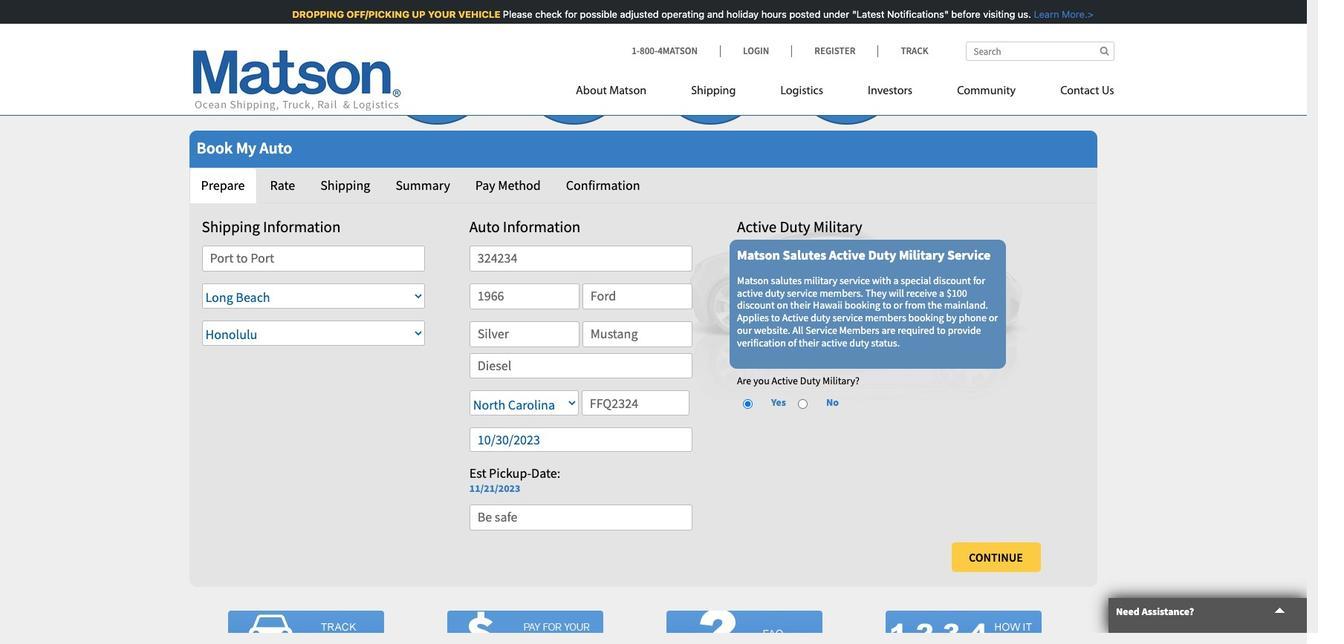 Task type: vqa. For each thing, say whether or not it's contained in the screenshot.
call
no



Task type: locate. For each thing, give the bounding box(es) containing it.
military
[[814, 217, 862, 237], [899, 247, 945, 264]]

0 horizontal spatial for
[[563, 8, 575, 20]]

to up are
[[882, 299, 891, 312]]

your
[[426, 8, 454, 20]]

military up matson salutes active duty military service
[[814, 217, 862, 237]]

receive
[[906, 286, 937, 300]]

0 vertical spatial shipping link
[[669, 78, 758, 108]]

1 horizontal spatial to
[[882, 299, 891, 312]]

operating
[[660, 8, 703, 20]]

matson right the about
[[609, 85, 647, 97]]

2 horizontal spatial duty
[[849, 336, 869, 350]]

top menu navigation
[[576, 78, 1114, 108]]

1 horizontal spatial discount
[[933, 274, 971, 287]]

us.
[[1016, 8, 1029, 20]]

to left by
[[937, 324, 946, 337]]

service down matson salutes active duty military service
[[840, 274, 870, 287]]

None submit
[[951, 544, 1041, 573]]

members
[[865, 311, 906, 325]]

0 vertical spatial duty
[[780, 217, 810, 237]]

search image
[[1100, 46, 1109, 56]]

2 vertical spatial duty
[[849, 336, 869, 350]]

up
[[410, 8, 424, 20]]

shipping right rate
[[320, 177, 370, 194]]

1 vertical spatial shipping link
[[309, 168, 382, 203]]

duty up applies
[[765, 286, 785, 300]]

service
[[840, 274, 870, 287], [787, 286, 817, 300], [833, 311, 863, 325]]

active up military
[[829, 247, 865, 264]]

1 horizontal spatial track vehicle image
[[447, 612, 603, 645]]

4matson
[[658, 45, 698, 57]]

members.
[[820, 286, 863, 300]]

all
[[793, 324, 804, 337]]

they
[[865, 286, 887, 300]]

active up applies
[[737, 286, 763, 300]]

0 horizontal spatial service
[[806, 324, 837, 337]]

1 horizontal spatial service
[[947, 247, 991, 264]]

active inside matson salutes military service with a special discount for active duty service members.  they will receive a $100 discount on their hawaii booking to or from the mainland. applies to active duty service members booking by phone or our website. all service members are required to provide verification of their active duty status.
[[782, 311, 809, 325]]

booking left by
[[908, 311, 944, 325]]

0 vertical spatial auto
[[260, 137, 292, 158]]

a right with
[[893, 274, 899, 287]]

logistics
[[781, 85, 823, 97]]

posted
[[788, 8, 819, 20]]

duty for matson salutes active duty military service
[[868, 247, 896, 264]]

1 horizontal spatial duty
[[811, 311, 830, 325]]

1 vertical spatial service
[[806, 324, 837, 337]]

investors
[[868, 85, 913, 97]]

or right phone
[[989, 311, 998, 325]]

confirmation
[[566, 177, 640, 194]]

2 information from the left
[[503, 217, 581, 237]]

will
[[889, 286, 904, 300]]

1 vertical spatial auto
[[469, 217, 500, 237]]

about matson
[[576, 85, 647, 97]]

register
[[815, 45, 856, 57]]

verification
[[737, 336, 786, 350]]

0 horizontal spatial shipping
[[202, 217, 260, 237]]

need assistance?
[[1116, 606, 1194, 619]]

information down rate link
[[263, 217, 341, 237]]

contact us link
[[1038, 78, 1114, 108]]

yes
[[771, 396, 786, 410]]

shipping link right rate link
[[309, 168, 382, 203]]

1 horizontal spatial auto
[[469, 217, 500, 237]]

duty up with
[[868, 247, 896, 264]]

matson for matson salutes active duty military service
[[737, 247, 780, 264]]

1 vertical spatial active
[[821, 336, 847, 350]]

shipping
[[691, 85, 736, 97], [320, 177, 370, 194], [202, 217, 260, 237]]

2 vertical spatial matson
[[737, 274, 769, 287]]

1 horizontal spatial a
[[939, 286, 944, 300]]

service up the all
[[787, 286, 817, 300]]

matson inside matson salutes military service with a special discount for active duty service members.  they will receive a $100 discount on their hawaii booking to or from the mainland. applies to active duty service members booking by phone or our website. all service members are required to provide verification of their active duty status.
[[737, 274, 769, 287]]

summary
[[396, 177, 450, 194]]

shipping link down 4matson on the top
[[669, 78, 758, 108]]

their right of
[[799, 336, 819, 350]]

discount up mainland.
[[933, 274, 971, 287]]

1 vertical spatial duty
[[868, 247, 896, 264]]

0 vertical spatial discount
[[933, 274, 971, 287]]

community
[[957, 85, 1016, 97]]

None text field
[[202, 246, 425, 272]]

provide
[[948, 324, 981, 337]]

with
[[872, 274, 891, 287]]

1 horizontal spatial shipping link
[[669, 78, 758, 108]]

service right the all
[[806, 324, 837, 337]]

hours
[[759, 8, 785, 20]]

0 horizontal spatial military
[[814, 217, 862, 237]]

booking up the members
[[845, 299, 880, 312]]

0 horizontal spatial discount
[[737, 299, 775, 312]]

auto right my
[[260, 137, 292, 158]]

pay
[[475, 177, 495, 194]]

License text field
[[582, 391, 689, 416]]

1 vertical spatial for
[[973, 274, 985, 287]]

1 horizontal spatial for
[[973, 274, 985, 287]]

1 horizontal spatial military
[[899, 247, 945, 264]]

the
[[928, 299, 942, 312]]

active down hawaii
[[821, 336, 847, 350]]

No radio
[[798, 400, 808, 409]]

login link
[[720, 45, 792, 57]]

1 vertical spatial matson
[[737, 247, 780, 264]]

1 vertical spatial duty
[[811, 311, 830, 325]]

discount left 'on'
[[737, 299, 775, 312]]

1-800-4matson
[[632, 45, 698, 57]]

0 vertical spatial active
[[737, 286, 763, 300]]

duty up the 'salutes'
[[780, 217, 810, 237]]

2 vertical spatial shipping
[[202, 217, 260, 237]]

dropping off/picking up your vehicle please check for possible adjusted operating and holiday hours posted under "latest notifications" before visiting us. learn more.>
[[290, 8, 1092, 20]]

shipping link
[[669, 78, 758, 108], [309, 168, 382, 203]]

to
[[882, 299, 891, 312], [771, 311, 780, 325], [937, 324, 946, 337]]

duty
[[780, 217, 810, 237], [868, 247, 896, 264], [800, 375, 821, 388]]

dropping
[[290, 8, 342, 20]]

active up of
[[782, 311, 809, 325]]

for inside matson salutes military service with a special discount for active duty service members.  they will receive a $100 discount on their hawaii booking to or from the mainland. applies to active duty service members booking by phone or our website. all service members are required to provide verification of their active duty status.
[[973, 274, 985, 287]]

information for auto information
[[503, 217, 581, 237]]

no
[[826, 396, 839, 410]]

shipping down 4matson on the top
[[691, 85, 736, 97]]

0 vertical spatial shipping
[[691, 85, 736, 97]]

duty up "no" option
[[800, 375, 821, 388]]

shipping inside 'top menu' navigation
[[691, 85, 736, 97]]

2 horizontal spatial shipping
[[691, 85, 736, 97]]

under
[[821, 8, 847, 20]]

for right $100
[[973, 274, 985, 287]]

2 vertical spatial duty
[[800, 375, 821, 388]]

booking
[[845, 299, 880, 312], [908, 311, 944, 325]]

prepare
[[201, 177, 245, 194]]

service down members.
[[833, 311, 863, 325]]

duty
[[765, 286, 785, 300], [811, 311, 830, 325], [849, 336, 869, 350]]

for
[[563, 8, 575, 20], [973, 274, 985, 287]]

0 horizontal spatial active
[[737, 286, 763, 300]]

service
[[947, 247, 991, 264], [806, 324, 837, 337]]

military?
[[823, 375, 860, 388]]

matson up salutes
[[737, 247, 780, 264]]

track vehicle image
[[228, 612, 384, 645], [447, 612, 603, 645]]

required
[[898, 324, 935, 337]]

1 information from the left
[[263, 217, 341, 237]]

Model text field
[[582, 322, 692, 347]]

1 horizontal spatial information
[[503, 217, 581, 237]]

are
[[882, 324, 896, 337]]

check
[[533, 8, 560, 20]]

1 vertical spatial military
[[899, 247, 945, 264]]

1 horizontal spatial or
[[989, 311, 998, 325]]

delivery
[[691, 85, 730, 98]]

or left from on the top right of page
[[894, 299, 903, 312]]

a left $100
[[939, 286, 944, 300]]

Color text field
[[469, 322, 579, 347]]

rate link
[[258, 168, 307, 203]]

2 horizontal spatial to
[[937, 324, 946, 337]]

0 horizontal spatial auto
[[260, 137, 292, 158]]

0 horizontal spatial duty
[[765, 286, 785, 300]]

book my auto
[[197, 137, 292, 158]]

are you active duty military?
[[737, 375, 860, 388]]

Search search field
[[966, 42, 1114, 61]]

book
[[197, 137, 233, 158]]

1 horizontal spatial active
[[821, 336, 847, 350]]

0 vertical spatial matson
[[609, 85, 647, 97]]

learn
[[1032, 8, 1057, 20]]

0 horizontal spatial shipping link
[[309, 168, 382, 203]]

of
[[788, 336, 797, 350]]

1-800-4matson link
[[632, 45, 720, 57]]

active
[[737, 217, 777, 237], [829, 247, 865, 264], [782, 311, 809, 325], [772, 375, 798, 388]]

0 horizontal spatial information
[[263, 217, 341, 237]]

1 vertical spatial shipping
[[320, 177, 370, 194]]

matson left salutes
[[737, 274, 769, 287]]

duty left 'status.'
[[849, 336, 869, 350]]

auto
[[260, 137, 292, 158], [469, 217, 500, 237]]

None search field
[[966, 42, 1114, 61]]

0 horizontal spatial track vehicle image
[[228, 612, 384, 645]]

shipping down prepare link
[[202, 217, 260, 237]]

0 horizontal spatial booking
[[845, 299, 880, 312]]

information down 'method'
[[503, 217, 581, 237]]

by
[[946, 311, 957, 325]]

service up $100
[[947, 247, 991, 264]]

auto down pay
[[469, 217, 500, 237]]

to right applies
[[771, 311, 780, 325]]

matson inside 'top menu' navigation
[[609, 85, 647, 97]]

our
[[737, 324, 752, 337]]

duty right the all
[[811, 311, 830, 325]]

military up special
[[899, 247, 945, 264]]

their right 'on'
[[790, 299, 811, 312]]

for right check
[[563, 8, 575, 20]]

matson salutes active duty military service
[[737, 247, 991, 264]]



Task type: describe. For each thing, give the bounding box(es) containing it.
about
[[576, 85, 607, 97]]

us
[[1102, 85, 1114, 97]]

login
[[743, 45, 769, 57]]

learn more.> link
[[1029, 8, 1092, 20]]

"latest
[[850, 8, 883, 20]]

hawaii
[[813, 299, 843, 312]]

assistance?
[[1142, 606, 1194, 619]]

1 track vehicle image from the left
[[228, 612, 384, 645]]

status.
[[871, 336, 900, 350]]

active duty military
[[737, 217, 862, 237]]

1 vertical spatial their
[[799, 336, 819, 350]]

off/picking
[[345, 8, 408, 20]]

1 vertical spatial discount
[[737, 299, 775, 312]]

duty for are you active duty military?
[[800, 375, 821, 388]]

and
[[705, 8, 722, 20]]

pay                                                 method
[[475, 177, 541, 194]]

0 horizontal spatial or
[[894, 299, 903, 312]]

preparation
[[546, 85, 602, 98]]

register link
[[792, 45, 878, 57]]

0 vertical spatial service
[[947, 247, 991, 264]]

Fuel Type text field
[[469, 353, 692, 379]]

contact us
[[1060, 85, 1114, 97]]

prepare link
[[189, 168, 257, 203]]

before
[[949, 8, 979, 20]]

11/21/2023 element
[[469, 464, 560, 498]]

you
[[753, 375, 770, 388]]

1 horizontal spatial booking
[[908, 311, 944, 325]]

contact
[[1060, 85, 1099, 97]]

pickup-
[[489, 465, 531, 482]]

notifications"
[[885, 8, 947, 20]]

est pickup-date: 11/21/2023
[[469, 465, 560, 496]]

investors link
[[846, 78, 935, 108]]

mainland.
[[944, 299, 988, 312]]

need
[[1116, 606, 1140, 619]]

pay                                                 method link
[[464, 168, 553, 203]]

salutes
[[783, 247, 826, 264]]

track link
[[878, 45, 928, 57]]

rate
[[270, 177, 295, 194]]

0 vertical spatial military
[[814, 217, 862, 237]]

special
[[901, 274, 931, 287]]

phone
[[959, 311, 987, 325]]

0 horizontal spatial to
[[771, 311, 780, 325]]

blue matson logo with ocean, shipping, truck, rail and logistics written beneath it. image
[[193, 51, 401, 112]]

method
[[498, 177, 541, 194]]

VIN text field
[[469, 246, 692, 272]]

confirmation link
[[554, 168, 652, 203]]

11/21/2023
[[469, 482, 520, 496]]

service inside matson salutes military service with a special discount for active duty service members.  they will receive a $100 discount on their hawaii booking to or from the mainland. applies to active duty service members booking by phone or our website. all service members are required to provide verification of their active duty status.
[[806, 324, 837, 337]]

active up salutes
[[737, 217, 777, 237]]

please
[[501, 8, 531, 20]]

are
[[737, 375, 751, 388]]

members
[[839, 324, 880, 337]]

Drop-off Date text field
[[469, 428, 692, 453]]

shipping information
[[202, 217, 341, 237]]

website.
[[754, 324, 790, 337]]

date:
[[531, 465, 560, 482]]

vehicle
[[456, 8, 499, 20]]

more.>
[[1060, 8, 1092, 20]]

visiting
[[981, 8, 1013, 20]]

summary link
[[384, 168, 462, 203]]

0 vertical spatial for
[[563, 8, 575, 20]]

est
[[469, 465, 486, 482]]

$100
[[947, 286, 967, 300]]

matson salutes military service with a special discount for active duty service members.  they will receive a $100 discount on their hawaii booking to or from the mainland. applies to active duty service members booking by phone or our website. all service members are required to provide verification of their active duty status.
[[737, 274, 998, 350]]

information for shipping information
[[263, 217, 341, 237]]

possible
[[578, 8, 616, 20]]

0 horizontal spatial a
[[893, 274, 899, 287]]

1 horizontal spatial shipping
[[320, 177, 370, 194]]

4
[[838, 25, 855, 69]]

applies
[[737, 311, 769, 325]]

salutes
[[771, 274, 802, 287]]

logistics link
[[758, 78, 846, 108]]

matson for matson salutes military service with a special discount for active duty service members.  they will receive a $100 discount on their hawaii booking to or from the mainland. applies to active duty service members booking by phone or our website. all service members are required to provide verification of their active duty status.
[[737, 274, 769, 287]]

my
[[236, 137, 256, 158]]

0 vertical spatial duty
[[765, 286, 785, 300]]

holiday
[[725, 8, 757, 20]]

1-
[[632, 45, 640, 57]]

0 vertical spatial their
[[790, 299, 811, 312]]

military
[[804, 274, 837, 287]]

Yes radio
[[743, 400, 753, 409]]

on
[[777, 299, 788, 312]]

Make text field
[[582, 284, 692, 310]]

auto information
[[469, 217, 581, 237]]

active up yes
[[772, 375, 798, 388]]

from
[[905, 299, 926, 312]]

2 track vehicle image from the left
[[447, 612, 603, 645]]

track
[[901, 45, 928, 57]]

Handling Instructions (optional) text field
[[469, 505, 692, 531]]

800-
[[640, 45, 658, 57]]

community link
[[935, 78, 1038, 108]]

Year text field
[[469, 284, 579, 310]]

about matson link
[[576, 78, 669, 108]]



